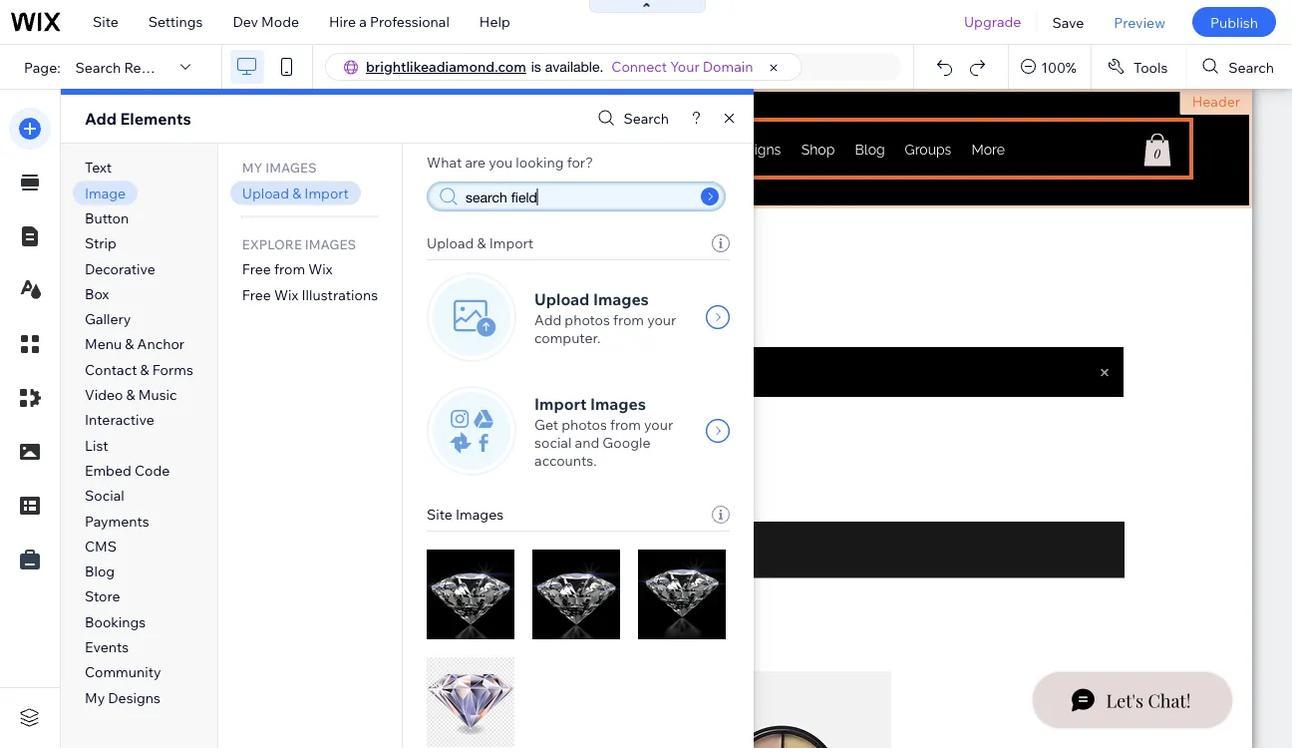 Task type: describe. For each thing, give the bounding box(es) containing it.
you
[[489, 154, 513, 171]]

illustrations
[[302, 286, 378, 303]]

community
[[85, 663, 161, 681]]

preview
[[1115, 13, 1166, 31]]

what are you looking for?
[[427, 154, 594, 171]]

upload & import
[[427, 234, 534, 252]]

mode
[[261, 13, 299, 30]]

hire
[[329, 13, 356, 30]]

100%
[[1042, 58, 1077, 76]]

add elements
[[85, 109, 191, 129]]

and
[[575, 434, 600, 451]]

search results
[[75, 58, 172, 76]]

list
[[85, 436, 108, 454]]

photos for upload
[[565, 311, 610, 329]]

text image button strip decorative box gallery menu & anchor contact & forms video & music interactive list embed code social payments cms blog store bookings events community my designs
[[85, 159, 193, 706]]

connect
[[612, 58, 668, 75]]

publish button
[[1193, 7, 1277, 37]]

is available. connect your domain
[[531, 58, 754, 75]]

from for upload images
[[614, 311, 644, 329]]

1 horizontal spatial wix
[[308, 260, 333, 278]]

preview button
[[1100, 0, 1181, 44]]

social
[[535, 434, 572, 451]]

0 horizontal spatial column
[[239, 180, 282, 195]]

tools button
[[1092, 45, 1186, 89]]

1 horizontal spatial search
[[624, 110, 669, 127]]

images for explore
[[305, 236, 356, 253]]

columns
[[303, 221, 360, 239]]

anchor
[[137, 335, 185, 353]]

from inside explore images free from wix free wix illustrations
[[274, 260, 305, 278]]

accounts.
[[535, 452, 597, 469]]

0 vertical spatial add
[[85, 109, 117, 129]]

elements
[[120, 109, 191, 129]]

add inside upload images add photos from your computer.
[[535, 311, 562, 329]]

dev
[[233, 13, 258, 30]]

cms
[[85, 537, 117, 555]]

music
[[138, 386, 177, 403]]

settings
[[148, 13, 203, 30]]

gallery
[[85, 310, 131, 328]]

computer.
[[535, 329, 601, 347]]

looking
[[516, 154, 564, 171]]

interactive
[[85, 411, 155, 429]]

site for site images
[[427, 506, 453, 523]]

menu
[[85, 335, 122, 353]]

tools
[[1134, 58, 1169, 76]]

site images
[[427, 506, 504, 523]]

upload for &
[[427, 234, 474, 252]]

& right video
[[126, 386, 135, 403]]

button
[[85, 209, 129, 227]]

manage columns
[[247, 221, 360, 239]]

blog
[[85, 563, 115, 580]]

dev mode
[[233, 13, 299, 30]]

change column background
[[393, 221, 580, 239]]

1 free from the top
[[242, 260, 271, 278]]

your for import images
[[645, 416, 674, 433]]

background
[[501, 221, 580, 239]]

forms
[[152, 361, 193, 378]]

0 horizontal spatial search
[[75, 58, 121, 76]]

1 vertical spatial column
[[447, 221, 498, 239]]

what
[[427, 154, 462, 171]]

2
[[285, 180, 291, 195]]

hire a professional
[[329, 13, 450, 30]]

save
[[1053, 13, 1085, 31]]



Task type: vqa. For each thing, say whether or not it's contained in the screenshot.
Image
yes



Task type: locate. For each thing, give the bounding box(es) containing it.
& left background
[[477, 234, 486, 252]]

get
[[535, 416, 559, 433]]

site for site
[[93, 13, 119, 30]]

photos inside import images get photos from your social and google accounts.
[[562, 416, 607, 433]]

search button
[[1187, 45, 1293, 89], [593, 104, 669, 133]]

header
[[1193, 93, 1241, 110]]

0 horizontal spatial upload
[[242, 184, 289, 201]]

images for site
[[456, 506, 504, 523]]

0 vertical spatial photos
[[565, 311, 610, 329]]

1 horizontal spatial search button
[[1187, 45, 1293, 89]]

0 vertical spatial upload
[[242, 184, 289, 201]]

are
[[465, 154, 486, 171]]

column right change
[[447, 221, 498, 239]]

0 horizontal spatial search button
[[593, 104, 669, 133]]

1 horizontal spatial strip
[[200, 185, 231, 202]]

0 vertical spatial free
[[242, 260, 271, 278]]

search button down connect
[[593, 104, 669, 133]]

save button
[[1038, 0, 1100, 44]]

strip inside text image button strip decorative box gallery menu & anchor contact & forms video & music interactive list embed code social payments cms blog store bookings events community my designs
[[85, 234, 117, 252]]

100% button
[[1010, 45, 1091, 89]]

wix down explore
[[274, 286, 299, 303]]

a
[[359, 13, 367, 30]]

1 vertical spatial free
[[242, 286, 271, 303]]

2 horizontal spatial upload
[[535, 289, 590, 309]]

0 vertical spatial from
[[274, 260, 305, 278]]

your inside import images get photos from your social and google accounts.
[[645, 416, 674, 433]]

1 vertical spatial import
[[489, 234, 534, 252]]

images
[[266, 160, 317, 176], [305, 236, 356, 253], [594, 289, 649, 309], [591, 394, 646, 414], [456, 506, 504, 523]]

0 vertical spatial import
[[305, 184, 349, 201]]

brightlikeadiamond.com
[[366, 58, 527, 75]]

search button up header
[[1187, 45, 1293, 89]]

2 free from the top
[[242, 286, 271, 303]]

column left 2
[[239, 180, 282, 195]]

results
[[124, 58, 172, 76]]

column
[[239, 180, 282, 195], [447, 221, 498, 239]]

google
[[603, 434, 651, 451]]

images for upload
[[594, 289, 649, 309]]

1 vertical spatial photos
[[562, 416, 607, 433]]

social
[[85, 487, 124, 504]]

photos inside upload images add photos from your computer.
[[565, 311, 610, 329]]

events
[[85, 638, 129, 656]]

change
[[393, 221, 444, 239]]

add up text
[[85, 109, 117, 129]]

1 horizontal spatial my
[[242, 160, 263, 176]]

upload up computer.
[[535, 289, 590, 309]]

decorative
[[85, 260, 156, 277]]

0 horizontal spatial my
[[85, 689, 105, 706]]

my down community
[[85, 689, 105, 706]]

upload up manage
[[242, 184, 289, 201]]

store
[[85, 588, 120, 605]]

2 horizontal spatial import
[[535, 394, 587, 414]]

0 horizontal spatial site
[[93, 13, 119, 30]]

column 2
[[239, 180, 291, 195]]

site
[[93, 13, 119, 30], [427, 506, 453, 523]]

& right 2
[[292, 184, 301, 201]]

code
[[135, 462, 170, 479]]

professional
[[370, 13, 450, 30]]

strip
[[200, 185, 231, 202], [85, 234, 117, 252]]

1 horizontal spatial add
[[535, 311, 562, 329]]

0 vertical spatial search button
[[1187, 45, 1293, 89]]

0 vertical spatial wix
[[308, 260, 333, 278]]

upload
[[242, 184, 289, 201], [427, 234, 474, 252], [535, 289, 590, 309]]

upload for images
[[535, 289, 590, 309]]

1 horizontal spatial import
[[489, 234, 534, 252]]

wix up illustrations
[[308, 260, 333, 278]]

add
[[85, 109, 117, 129], [535, 311, 562, 329]]

import images get photos from your social and google accounts.
[[535, 394, 674, 469]]

explore
[[242, 236, 302, 253]]

images for import
[[591, 394, 646, 414]]

search down publish
[[1229, 58, 1275, 76]]

photos up computer.
[[565, 311, 610, 329]]

&
[[292, 184, 301, 201], [477, 234, 486, 252], [125, 335, 134, 353], [140, 361, 149, 378], [126, 386, 135, 403]]

from for import images
[[610, 416, 641, 433]]

1 vertical spatial your
[[645, 416, 674, 433]]

your
[[648, 311, 677, 329], [645, 416, 674, 433]]

my
[[242, 160, 263, 176], [85, 689, 105, 706]]

1 horizontal spatial column
[[447, 221, 498, 239]]

& right 'menu'
[[125, 335, 134, 353]]

help
[[480, 13, 510, 30]]

designs
[[108, 689, 161, 706]]

my up column 2
[[242, 160, 263, 176]]

search
[[75, 58, 121, 76], [1229, 58, 1275, 76], [624, 110, 669, 127]]

images inside upload images add photos from your computer.
[[594, 289, 649, 309]]

0 vertical spatial strip
[[200, 185, 231, 202]]

my inside my images upload & import
[[242, 160, 263, 176]]

import up get
[[535, 394, 587, 414]]

1 horizontal spatial upload
[[427, 234, 474, 252]]

strip left column 2
[[200, 185, 231, 202]]

upload down what
[[427, 234, 474, 252]]

strip down button
[[85, 234, 117, 252]]

search down 'is available. connect your domain'
[[624, 110, 669, 127]]

images inside my images upload & import
[[266, 160, 317, 176]]

images inside import images get photos from your social and google accounts.
[[591, 394, 646, 414]]

1 vertical spatial my
[[85, 689, 105, 706]]

from inside upload images add photos from your computer.
[[614, 311, 644, 329]]

wix
[[308, 260, 333, 278], [274, 286, 299, 303]]

0 horizontal spatial strip
[[85, 234, 117, 252]]

import inside my images upload & import
[[305, 184, 349, 201]]

& left forms
[[140, 361, 149, 378]]

my inside text image button strip decorative box gallery menu & anchor contact & forms video & music interactive list embed code social payments cms blog store bookings events community my designs
[[85, 689, 105, 706]]

video
[[85, 386, 123, 403]]

2 vertical spatial import
[[535, 394, 587, 414]]

available.
[[545, 58, 604, 75]]

1 vertical spatial strip
[[85, 234, 117, 252]]

my images upload & import
[[242, 160, 349, 201]]

import
[[305, 184, 349, 201], [489, 234, 534, 252], [535, 394, 587, 414]]

photos up the and
[[562, 416, 607, 433]]

2 horizontal spatial search
[[1229, 58, 1275, 76]]

1 vertical spatial wix
[[274, 286, 299, 303]]

search left 'results'
[[75, 58, 121, 76]]

1 horizontal spatial site
[[427, 506, 453, 523]]

add up computer.
[[535, 311, 562, 329]]

0 vertical spatial your
[[648, 311, 677, 329]]

embed
[[85, 462, 131, 479]]

0 horizontal spatial import
[[305, 184, 349, 201]]

0 horizontal spatial add
[[85, 109, 117, 129]]

1 vertical spatial search button
[[593, 104, 669, 133]]

0 vertical spatial site
[[93, 13, 119, 30]]

1 vertical spatial upload
[[427, 234, 474, 252]]

photos for import
[[562, 416, 607, 433]]

upload inside my images upload & import
[[242, 184, 289, 201]]

0 vertical spatial column
[[239, 180, 282, 195]]

your
[[671, 58, 700, 75]]

box
[[85, 285, 109, 302]]

e.g. business, fashion, fitness field
[[464, 187, 701, 206]]

photos
[[565, 311, 610, 329], [562, 416, 607, 433]]

publish
[[1211, 13, 1259, 31]]

your inside upload images add photos from your computer.
[[648, 311, 677, 329]]

contact
[[85, 361, 137, 378]]

import inside import images get photos from your social and google accounts.
[[535, 394, 587, 414]]

text
[[85, 159, 112, 176]]

2 vertical spatial from
[[610, 416, 641, 433]]

import down what are you looking for?
[[489, 234, 534, 252]]

images for my
[[266, 160, 317, 176]]

0 horizontal spatial wix
[[274, 286, 299, 303]]

your for upload images
[[648, 311, 677, 329]]

import up columns
[[305, 184, 349, 201]]

0 vertical spatial my
[[242, 160, 263, 176]]

upgrade
[[965, 13, 1022, 30]]

from
[[274, 260, 305, 278], [614, 311, 644, 329], [610, 416, 641, 433]]

manage
[[247, 221, 299, 239]]

for?
[[567, 154, 594, 171]]

payments
[[85, 512, 149, 530]]

explore images free from wix free wix illustrations
[[242, 236, 378, 303]]

domain
[[703, 58, 754, 75]]

is
[[531, 58, 542, 75]]

1 vertical spatial site
[[427, 506, 453, 523]]

upload inside upload images add photos from your computer.
[[535, 289, 590, 309]]

bookings
[[85, 613, 146, 630]]

1 vertical spatial add
[[535, 311, 562, 329]]

upload images add photos from your computer.
[[535, 289, 677, 347]]

2 vertical spatial upload
[[535, 289, 590, 309]]

& inside my images upload & import
[[292, 184, 301, 201]]

image
[[85, 184, 126, 201]]

images inside explore images free from wix free wix illustrations
[[305, 236, 356, 253]]

1 vertical spatial from
[[614, 311, 644, 329]]

from inside import images get photos from your social and google accounts.
[[610, 416, 641, 433]]



